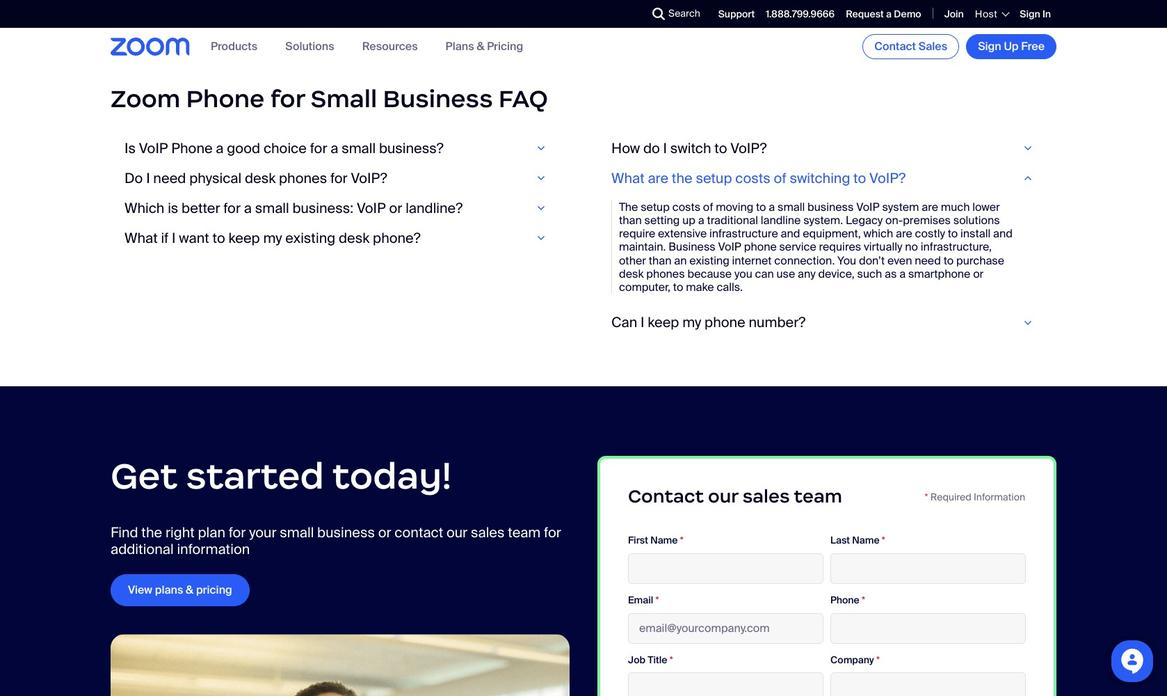 Task type: locate. For each thing, give the bounding box(es) containing it.
need up is
[[153, 169, 186, 187]]

desk down maintain.
[[619, 266, 644, 281]]

make
[[686, 280, 715, 294]]

email *
[[629, 594, 660, 606]]

than up maintain.
[[619, 213, 642, 228]]

and right install
[[994, 226, 1013, 241]]

need
[[153, 169, 186, 187], [915, 253, 942, 268]]

the
[[619, 200, 639, 214]]

infrastructure,
[[921, 240, 993, 254]]

None text field
[[629, 553, 824, 584], [831, 553, 1027, 584], [629, 553, 824, 584], [831, 553, 1027, 584]]

i right the if
[[172, 229, 176, 247]]

0 horizontal spatial than
[[619, 213, 642, 228]]

i right can
[[641, 313, 645, 331]]

0 horizontal spatial desk
[[245, 169, 276, 187]]

and
[[781, 226, 801, 241], [994, 226, 1013, 241]]

keep
[[229, 229, 260, 247], [648, 313, 680, 331]]

the down the how do i switch to voip?
[[672, 169, 693, 187]]

costs up moving
[[736, 169, 771, 187]]

1 horizontal spatial name
[[853, 534, 880, 546]]

contact inside 'contact our sales team' element
[[629, 485, 704, 508]]

contact for contact our sales team
[[629, 485, 704, 508]]

phone inside 'contact our sales team' element
[[831, 594, 860, 606]]

the right find
[[141, 523, 162, 541]]

sales
[[743, 485, 790, 508], [471, 523, 505, 541]]

0 vertical spatial the
[[672, 169, 693, 187]]

sign left up
[[979, 39, 1002, 54]]

what if i want to keep my existing desk phone? button
[[125, 229, 556, 247]]

1 vertical spatial team
[[508, 523, 541, 541]]

2 vertical spatial or
[[378, 523, 392, 541]]

my down the which is better for a small business: voip or landline?
[[263, 229, 282, 247]]

keep right want
[[229, 229, 260, 247]]

or down infrastructure,
[[974, 266, 984, 281]]

an
[[675, 253, 687, 268]]

switch
[[671, 139, 712, 157]]

good
[[227, 139, 260, 157]]

costs up extensive
[[673, 200, 701, 214]]

name
[[651, 534, 678, 546], [853, 534, 880, 546]]

phone down last
[[831, 594, 860, 606]]

1 horizontal spatial business
[[669, 240, 716, 254]]

small inside the find the right plan for your small business or contact our sales team for additional information
[[280, 523, 314, 541]]

the inside the find the right plan for your small business or contact our sales team for additional information
[[141, 523, 162, 541]]

0 horizontal spatial business
[[317, 523, 375, 541]]

or for which is better for a small business: voip or landline?
[[389, 199, 403, 217]]

1 vertical spatial than
[[649, 253, 672, 268]]

search
[[669, 7, 701, 19]]

small up what if i want to keep my existing desk phone?
[[255, 199, 289, 217]]

1 horizontal spatial our
[[709, 485, 739, 508]]

0 vertical spatial phones
[[279, 169, 327, 187]]

are left much
[[922, 200, 939, 214]]

0 horizontal spatial business
[[383, 84, 493, 114]]

voip? up what are the setup costs of switching to voip?
[[731, 139, 767, 157]]

0 vertical spatial &
[[477, 39, 485, 54]]

1 vertical spatial &
[[186, 582, 194, 597]]

0 horizontal spatial sales
[[471, 523, 505, 541]]

plans & pricing
[[446, 39, 524, 54]]

business
[[383, 84, 493, 114], [669, 240, 716, 254]]

0 vertical spatial my
[[263, 229, 282, 247]]

phone inside the setup costs of moving to a small business voip system are much lower than setting up a traditional landline system. legacy on-premises solutions require extensive infrastructure and equipment, which are costly to install and maintain. business voip phone service requires virtually no infrastructure, other than an existing internet connection. you don't even need to purchase desk phones because you can use any device, such as a smartphone or computer, to make calls.
[[745, 240, 777, 254]]

0 vertical spatial existing
[[286, 229, 336, 247]]

0 vertical spatial keep
[[229, 229, 260, 247]]

name right first
[[651, 534, 678, 546]]

business:
[[293, 199, 354, 217]]

1 vertical spatial are
[[922, 200, 939, 214]]

sales inside the find the right plan for your small business or contact our sales team for additional information
[[471, 523, 505, 541]]

0 horizontal spatial setup
[[641, 200, 670, 214]]

a
[[887, 8, 892, 20], [216, 139, 224, 157], [331, 139, 339, 157], [244, 199, 252, 217], [769, 200, 776, 214], [699, 213, 705, 228], [900, 266, 906, 281]]

1 vertical spatial setup
[[641, 200, 670, 214]]

1 vertical spatial business
[[669, 240, 716, 254]]

1 horizontal spatial business
[[808, 200, 854, 214]]

None text field
[[831, 613, 1027, 644], [629, 673, 824, 696], [831, 673, 1027, 696], [831, 613, 1027, 644], [629, 673, 824, 696], [831, 673, 1027, 696]]

need down costly
[[915, 253, 942, 268]]

use
[[777, 266, 796, 281]]

are
[[648, 169, 669, 187], [922, 200, 939, 214], [896, 226, 913, 241]]

i right "do"
[[146, 169, 150, 187]]

1 vertical spatial phones
[[647, 266, 685, 281]]

costs
[[736, 169, 771, 187], [673, 200, 701, 214]]

to
[[715, 139, 728, 157], [854, 169, 867, 187], [757, 200, 767, 214], [949, 226, 959, 241], [213, 229, 225, 247], [944, 253, 954, 268], [674, 280, 684, 294]]

2 horizontal spatial are
[[922, 200, 939, 214]]

contact down request a demo
[[875, 39, 917, 54]]

setting
[[645, 213, 680, 228]]

existing down business:
[[286, 229, 336, 247]]

sign
[[1021, 8, 1041, 20], [979, 39, 1002, 54]]

0 horizontal spatial the
[[141, 523, 162, 541]]

additional
[[111, 540, 174, 558]]

0 vertical spatial contact
[[875, 39, 917, 54]]

1 vertical spatial what
[[125, 229, 158, 247]]

* left required
[[925, 491, 929, 503]]

0 horizontal spatial what
[[125, 229, 158, 247]]

1 vertical spatial sales
[[471, 523, 505, 541]]

name right last
[[853, 534, 880, 546]]

view plans & pricing
[[128, 582, 232, 597]]

team inside the find the right plan for your small business or contact our sales team for additional information
[[508, 523, 541, 541]]

0 vertical spatial than
[[619, 213, 642, 228]]

voip? up system
[[870, 169, 906, 187]]

desk inside the setup costs of moving to a small business voip system are much lower than setting up a traditional landline system. legacy on-premises solutions require extensive infrastructure and equipment, which are costly to install and maintain. business voip phone service requires virtually no infrastructure, other than an existing internet connection. you don't even need to purchase desk phones because you can use any device, such as a smartphone or computer, to make calls.
[[619, 266, 644, 281]]

setup right the
[[641, 200, 670, 214]]

2 and from the left
[[994, 226, 1013, 241]]

0 horizontal spatial need
[[153, 169, 186, 187]]

business inside the setup costs of moving to a small business voip system are much lower than setting up a traditional landline system. legacy on-premises solutions require extensive infrastructure and equipment, which are costly to install and maintain. business voip phone service requires virtually no infrastructure, other than an existing internet connection. you don't even need to purchase desk phones because you can use any device, such as a smartphone or computer, to make calls.
[[669, 240, 716, 254]]

keep right can
[[648, 313, 680, 331]]

0 vertical spatial setup
[[696, 169, 733, 187]]

1 horizontal spatial team
[[794, 485, 843, 508]]

* right company
[[877, 653, 881, 666]]

1 vertical spatial existing
[[690, 253, 730, 268]]

is
[[125, 139, 136, 157]]

of left switching
[[774, 169, 787, 187]]

1 name from the left
[[651, 534, 678, 546]]

1 horizontal spatial are
[[896, 226, 913, 241]]

existing inside the setup costs of moving to a small business voip system are much lower than setting up a traditional landline system. legacy on-premises solutions require extensive infrastructure and equipment, which are costly to install and maintain. business voip phone service requires virtually no infrastructure, other than an existing internet connection. you don't even need to purchase desk phones because you can use any device, such as a smartphone or computer, to make calls.
[[690, 253, 730, 268]]

demo
[[895, 8, 922, 20]]

0 vertical spatial team
[[794, 485, 843, 508]]

2 name from the left
[[853, 534, 880, 546]]

0 vertical spatial are
[[648, 169, 669, 187]]

1 vertical spatial contact
[[629, 485, 704, 508]]

last name *
[[831, 534, 886, 546]]

0 vertical spatial what
[[612, 169, 645, 187]]

voip down traditional
[[719, 240, 742, 254]]

our
[[709, 485, 739, 508], [447, 523, 468, 541]]

2 horizontal spatial desk
[[619, 266, 644, 281]]

1 vertical spatial our
[[447, 523, 468, 541]]

phones up the which is better for a small business: voip or landline?
[[279, 169, 327, 187]]

or for find the right plan for your small business or contact our sales team for additional information
[[378, 523, 392, 541]]

phone down calls.
[[705, 313, 746, 331]]

system
[[883, 200, 920, 214]]

1 horizontal spatial phones
[[647, 266, 685, 281]]

1 horizontal spatial setup
[[696, 169, 733, 187]]

0 horizontal spatial and
[[781, 226, 801, 241]]

1 horizontal spatial desk
[[339, 229, 370, 247]]

1 vertical spatial the
[[141, 523, 162, 541]]

are right which
[[896, 226, 913, 241]]

0 horizontal spatial phones
[[279, 169, 327, 187]]

contact
[[395, 523, 444, 541]]

my down make
[[683, 313, 702, 331]]

0 horizontal spatial keep
[[229, 229, 260, 247]]

0 horizontal spatial costs
[[673, 200, 701, 214]]

to right moving
[[757, 200, 767, 214]]

contact sales
[[875, 39, 948, 54]]

as
[[885, 266, 897, 281]]

or
[[389, 199, 403, 217], [974, 266, 984, 281], [378, 523, 392, 541]]

or left contact
[[378, 523, 392, 541]]

a right as at top right
[[900, 266, 906, 281]]

of right the up
[[704, 200, 714, 214]]

setup up moving
[[696, 169, 733, 187]]

contact up first name *
[[629, 485, 704, 508]]

* right first
[[681, 534, 684, 546]]

or up phone?
[[389, 199, 403, 217]]

phones inside the setup costs of moving to a small business voip system are much lower than setting up a traditional landline system. legacy on-premises solutions require extensive infrastructure and equipment, which are costly to install and maintain. business voip phone service requires virtually no infrastructure, other than an existing internet connection. you don't even need to purchase desk phones because you can use any device, such as a smartphone or computer, to make calls.
[[647, 266, 685, 281]]

0 horizontal spatial my
[[263, 229, 282, 247]]

of
[[774, 169, 787, 187], [704, 200, 714, 214]]

1 horizontal spatial contact
[[875, 39, 917, 54]]

request a demo
[[846, 8, 922, 20]]

up
[[683, 213, 696, 228]]

0 vertical spatial business
[[808, 200, 854, 214]]

0 vertical spatial phone
[[745, 240, 777, 254]]

the
[[672, 169, 693, 187], [141, 523, 162, 541]]

1 vertical spatial keep
[[648, 313, 680, 331]]

1 vertical spatial desk
[[339, 229, 370, 247]]

find
[[111, 523, 138, 541]]

sign in link
[[1021, 8, 1052, 20]]

1 vertical spatial or
[[974, 266, 984, 281]]

what are the setup costs of switching to voip?
[[612, 169, 906, 187]]

zoom logo image
[[111, 38, 190, 56]]

desk down good
[[245, 169, 276, 187]]

what for what are the setup costs of switching to voip?
[[612, 169, 645, 187]]

what left the if
[[125, 229, 158, 247]]

0 vertical spatial our
[[709, 485, 739, 508]]

a down what are the setup costs of switching to voip?
[[769, 200, 776, 214]]

voip? down is voip phone a good choice for a small business? dropdown button
[[351, 169, 387, 187]]

premises
[[904, 213, 951, 228]]

title
[[648, 653, 668, 666]]

contact for contact sales
[[875, 39, 917, 54]]

* required information
[[925, 491, 1026, 503]]

contact
[[875, 39, 917, 54], [629, 485, 704, 508]]

small up "service"
[[778, 200, 806, 214]]

contact inside contact sales link
[[875, 39, 917, 54]]

0 vertical spatial costs
[[736, 169, 771, 187]]

costs inside the setup costs of moving to a small business voip system are much lower than setting up a traditional landline system. legacy on-premises solutions require extensive infrastructure and equipment, which are costly to install and maintain. business voip phone service requires virtually no infrastructure, other than an existing internet connection. you don't even need to purchase desk phones because you can use any device, such as a smartphone or computer, to make calls.
[[673, 200, 701, 214]]

what for what if i want to keep my existing desk phone?
[[125, 229, 158, 247]]

2 vertical spatial phone
[[831, 594, 860, 606]]

purchase
[[957, 253, 1005, 268]]

support link
[[719, 8, 755, 20]]

and up connection.
[[781, 226, 801, 241]]

what up the
[[612, 169, 645, 187]]

are down do
[[648, 169, 669, 187]]

1 horizontal spatial need
[[915, 253, 942, 268]]

or inside the find the right plan for your small business or contact our sales team for additional information
[[378, 523, 392, 541]]

* right email
[[656, 594, 660, 606]]

search image
[[653, 8, 665, 20]]

1 vertical spatial costs
[[673, 200, 701, 214]]

0 vertical spatial need
[[153, 169, 186, 187]]

0 vertical spatial sales
[[743, 485, 790, 508]]

None search field
[[602, 3, 656, 25]]

0 horizontal spatial our
[[447, 523, 468, 541]]

1 vertical spatial of
[[704, 200, 714, 214]]

1 horizontal spatial existing
[[690, 253, 730, 268]]

0 horizontal spatial contact
[[629, 485, 704, 508]]

business up business?
[[383, 84, 493, 114]]

no
[[906, 240, 919, 254]]

a right the up
[[699, 213, 705, 228]]

0 horizontal spatial &
[[186, 582, 194, 597]]

existing up make
[[690, 253, 730, 268]]

0 vertical spatial sign
[[1021, 8, 1041, 20]]

search image
[[653, 8, 665, 20]]

extensive
[[658, 226, 707, 241]]

phone up physical
[[171, 139, 213, 157]]

0 horizontal spatial name
[[651, 534, 678, 546]]

your
[[249, 523, 277, 541]]

1 horizontal spatial and
[[994, 226, 1013, 241]]

1 horizontal spatial the
[[672, 169, 693, 187]]

resources
[[362, 39, 418, 54]]

how
[[612, 139, 641, 157]]

phone up good
[[186, 84, 265, 114]]

1 horizontal spatial of
[[774, 169, 787, 187]]

setup
[[696, 169, 733, 187], [641, 200, 670, 214]]

1 horizontal spatial sign
[[1021, 8, 1041, 20]]

1 horizontal spatial my
[[683, 313, 702, 331]]

any
[[798, 266, 816, 281]]

requires
[[820, 240, 862, 254]]

request
[[846, 8, 885, 20]]

want
[[179, 229, 209, 247]]

1 vertical spatial phone
[[705, 313, 746, 331]]

0 horizontal spatial existing
[[286, 229, 336, 247]]

sign left in
[[1021, 8, 1041, 20]]

desk down which is better for a small business: voip or landline? dropdown button
[[339, 229, 370, 247]]

0 vertical spatial desk
[[245, 169, 276, 187]]

business
[[808, 200, 854, 214], [317, 523, 375, 541]]

1 vertical spatial sign
[[979, 39, 1002, 54]]

1 vertical spatial business
[[317, 523, 375, 541]]

small right your
[[280, 523, 314, 541]]

landline?
[[406, 199, 463, 217]]

0 horizontal spatial sign
[[979, 39, 1002, 54]]

phone up "can"
[[745, 240, 777, 254]]

than left an
[[649, 253, 672, 268]]

phones
[[279, 169, 327, 187], [647, 266, 685, 281]]

business down the up
[[669, 240, 716, 254]]

0 vertical spatial or
[[389, 199, 403, 217]]

0 horizontal spatial team
[[508, 523, 541, 541]]

business?
[[379, 139, 444, 157]]

require
[[619, 226, 656, 241]]

0 horizontal spatial of
[[704, 200, 714, 214]]

to right switch
[[715, 139, 728, 157]]

phones down maintain.
[[647, 266, 685, 281]]

is
[[168, 199, 178, 217]]

2 vertical spatial desk
[[619, 266, 644, 281]]

sign for sign up free
[[979, 39, 1002, 54]]

do i need physical desk phones for voip? button
[[125, 169, 556, 187]]

pricing
[[487, 39, 524, 54]]

0 vertical spatial of
[[774, 169, 787, 187]]

join
[[945, 8, 965, 20]]

a left good
[[216, 139, 224, 157]]



Task type: describe. For each thing, give the bounding box(es) containing it.
1 and from the left
[[781, 226, 801, 241]]

what if i want to keep my existing desk phone?
[[125, 229, 421, 247]]

find the right plan for your small business or contact our sales team for additional information
[[111, 523, 562, 558]]

2 vertical spatial are
[[896, 226, 913, 241]]

small up do i need physical desk phones for voip? dropdown button
[[342, 139, 376, 157]]

voip up phone?
[[357, 199, 386, 217]]

contact our sales team element
[[598, 456, 1057, 696]]

1 horizontal spatial costs
[[736, 169, 771, 187]]

connection.
[[775, 253, 835, 268]]

which
[[125, 199, 165, 217]]

landline
[[761, 213, 801, 228]]

the setup costs of moving to a small business voip system are much lower than setting up a traditional landline system. legacy on-premises solutions require extensive infrastructure and equipment, which are costly to install and maintain. business voip phone service requires virtually no infrastructure, other than an existing internet connection. you don't even need to purchase desk phones because you can use any device, such as a smartphone or computer, to make calls.
[[619, 200, 1013, 294]]

maintain.
[[619, 240, 666, 254]]

get started today!
[[111, 453, 452, 498]]

which is better for a small business: voip or landline?
[[125, 199, 463, 217]]

i right do
[[664, 139, 668, 157]]

how do i switch to voip?
[[612, 139, 767, 157]]

do
[[125, 169, 143, 187]]

small inside the setup costs of moving to a small business voip system are much lower than setting up a traditional landline system. legacy on-premises solutions require extensive infrastructure and equipment, which are costly to install and maintain. business voip phone service requires virtually no infrastructure, other than an existing internet connection. you don't even need to purchase desk phones because you can use any device, such as a smartphone or computer, to make calls.
[[778, 200, 806, 214]]

equipment,
[[803, 226, 862, 241]]

right
[[166, 523, 195, 541]]

information
[[177, 540, 250, 558]]

plans & pricing link
[[446, 39, 524, 54]]

1 horizontal spatial sales
[[743, 485, 790, 508]]

products button
[[211, 39, 258, 54]]

0 horizontal spatial voip?
[[351, 169, 387, 187]]

can i keep my phone number? button
[[612, 313, 1043, 331]]

contact our sales team
[[629, 485, 843, 508]]

started
[[186, 453, 324, 498]]

phone *
[[831, 594, 866, 606]]

company
[[831, 653, 875, 666]]

of inside the setup costs of moving to a small business voip system are much lower than setting up a traditional landline system. legacy on-premises solutions require extensive infrastructure and equipment, which are costly to install and maintain. business voip phone service requires virtually no infrastructure, other than an existing internet connection. you don't even need to purchase desk phones because you can use any device, such as a smartphone or computer, to make calls.
[[704, 200, 714, 214]]

costly
[[916, 226, 946, 241]]

virtually
[[864, 240, 903, 254]]

1 vertical spatial phone
[[171, 139, 213, 157]]

to left install
[[949, 226, 959, 241]]

solutions button
[[286, 39, 335, 54]]

on-
[[886, 213, 904, 228]]

to left purchase
[[944, 253, 954, 268]]

business inside the find the right plan for your small business or contact our sales team for additional information
[[317, 523, 375, 541]]

1.888.799.9666 link
[[767, 8, 835, 20]]

sign in
[[1021, 8, 1052, 20]]

which
[[864, 226, 894, 241]]

need inside the setup costs of moving to a small business voip system are much lower than setting up a traditional landline system. legacy on-premises solutions require extensive infrastructure and equipment, which are costly to install and maintain. business voip phone service requires virtually no infrastructure, other than an existing internet connection. you don't even need to purchase desk phones because you can use any device, such as a smartphone or computer, to make calls.
[[915, 253, 942, 268]]

lower
[[973, 200, 1001, 214]]

plans
[[446, 39, 474, 54]]

view
[[128, 582, 152, 597]]

0 vertical spatial phone
[[186, 84, 265, 114]]

2 horizontal spatial voip?
[[870, 169, 906, 187]]

voip right is
[[139, 139, 168, 157]]

* right last
[[882, 534, 886, 546]]

solutions
[[286, 39, 335, 54]]

can
[[612, 313, 638, 331]]

is voip phone a good choice for a small business? button
[[125, 139, 556, 157]]

system.
[[804, 213, 844, 228]]

setup inside the setup costs of moving to a small business voip system are much lower than setting up a traditional landline system. legacy on-premises solutions require extensive infrastructure and equipment, which are costly to install and maintain. business voip phone service requires virtually no infrastructure, other than an existing internet connection. you don't even need to purchase desk phones because you can use any device, such as a smartphone or computer, to make calls.
[[641, 200, 670, 214]]

sign for sign in
[[1021, 8, 1041, 20]]

to left make
[[674, 280, 684, 294]]

choice
[[264, 139, 307, 157]]

even
[[888, 253, 913, 268]]

moving
[[716, 200, 754, 214]]

1.888.799.9666
[[767, 8, 835, 20]]

computer,
[[619, 280, 671, 294]]

smartphone
[[909, 266, 971, 281]]

* down "last name *"
[[862, 594, 866, 606]]

1 horizontal spatial &
[[477, 39, 485, 54]]

name for first
[[651, 534, 678, 546]]

much
[[942, 200, 971, 214]]

a left demo
[[887, 8, 892, 20]]

to right want
[[213, 229, 225, 247]]

you
[[735, 266, 753, 281]]

such
[[858, 266, 883, 281]]

if
[[161, 229, 169, 247]]

solutions
[[954, 213, 1001, 228]]

business inside the setup costs of moving to a small business voip system are much lower than setting up a traditional landline system. legacy on-premises solutions require extensive infrastructure and equipment, which are costly to install and maintain. business voip phone service requires virtually no infrastructure, other than an existing internet connection. you don't even need to purchase desk phones because you can use any device, such as a smartphone or computer, to make calls.
[[808, 200, 854, 214]]

0 vertical spatial business
[[383, 84, 493, 114]]

switching
[[790, 169, 851, 187]]

a down do i need physical desk phones for voip?
[[244, 199, 252, 217]]

a up do i need physical desk phones for voip? dropdown button
[[331, 139, 339, 157]]

small
[[311, 84, 377, 114]]

first name *
[[629, 534, 684, 546]]

zoom phone for small business faq
[[111, 84, 548, 114]]

0 horizontal spatial are
[[648, 169, 669, 187]]

better
[[182, 199, 220, 217]]

& inside view plans & pricing link
[[186, 582, 194, 597]]

contact sales link
[[863, 34, 960, 59]]

to right switching
[[854, 169, 867, 187]]

join link
[[945, 8, 965, 20]]

do i need physical desk phones for voip?
[[125, 169, 387, 187]]

number?
[[749, 313, 806, 331]]

job
[[629, 653, 646, 666]]

zoom
[[111, 84, 181, 114]]

resources button
[[362, 39, 418, 54]]

how do i switch to voip? button
[[612, 139, 1043, 157]]

our inside the find the right plan for your small business or contact our sales team for additional information
[[447, 523, 468, 541]]

1 horizontal spatial than
[[649, 253, 672, 268]]

faq
[[499, 84, 548, 114]]

get
[[111, 453, 178, 498]]

name for last
[[853, 534, 880, 546]]

what are the setup costs of switching to voip? button
[[612, 169, 1043, 187]]

today!
[[333, 453, 452, 498]]

physical
[[189, 169, 242, 187]]

sign up free
[[979, 39, 1045, 54]]

because
[[688, 266, 732, 281]]

free
[[1022, 39, 1045, 54]]

job title *
[[629, 653, 674, 666]]

don't
[[860, 253, 886, 268]]

email@yourcompany.com text field
[[629, 613, 824, 644]]

install
[[961, 226, 991, 241]]

last
[[831, 534, 851, 546]]

required
[[931, 491, 972, 503]]

calls.
[[717, 280, 743, 294]]

* right title
[[670, 653, 674, 666]]

1 horizontal spatial voip?
[[731, 139, 767, 157]]

pricing
[[196, 582, 232, 597]]

infrastructure
[[710, 226, 779, 241]]

1 horizontal spatial keep
[[648, 313, 680, 331]]

voip up which
[[857, 200, 880, 214]]

host
[[976, 8, 998, 20]]

or inside the setup costs of moving to a small business voip system are much lower than setting up a traditional landline system. legacy on-premises solutions require extensive infrastructure and equipment, which are costly to install and maintain. business voip phone service requires virtually no infrastructure, other than an existing internet connection. you don't even need to purchase desk phones because you can use any device, such as a smartphone or computer, to make calls.
[[974, 266, 984, 281]]



Task type: vqa. For each thing, say whether or not it's contained in the screenshot.
MANAGEMENT
no



